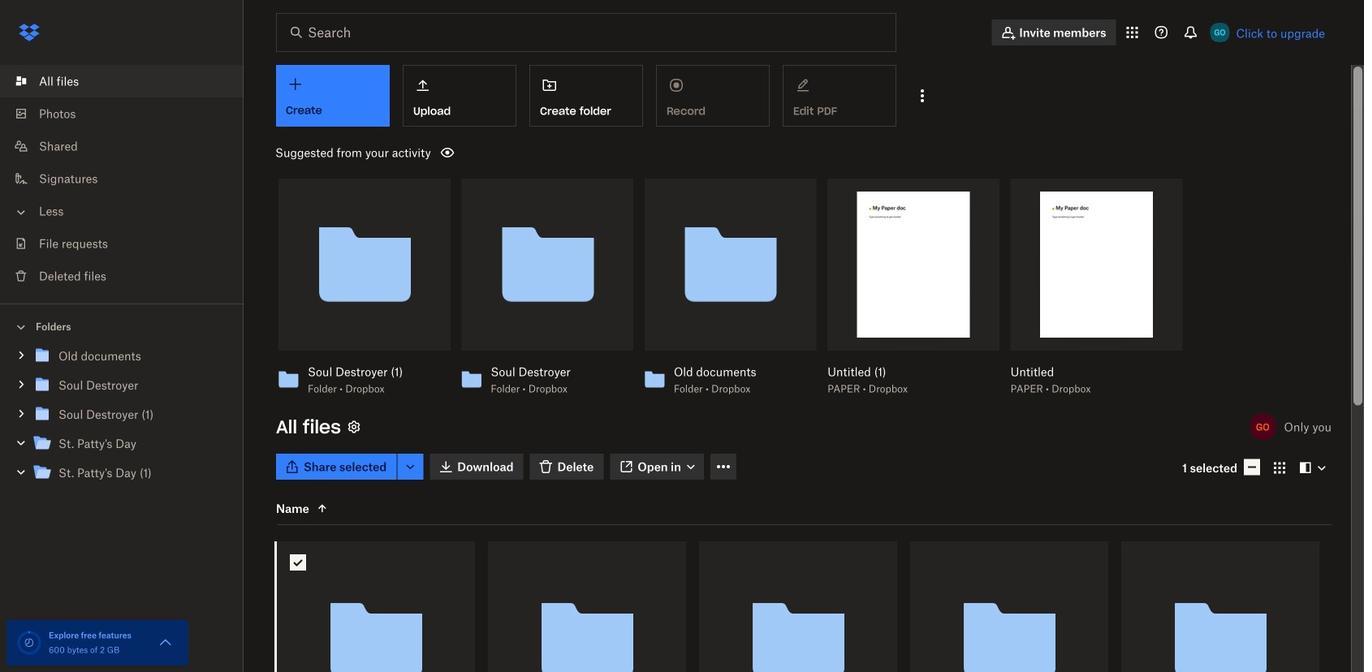 Task type: describe. For each thing, give the bounding box(es) containing it.
folder settings image
[[344, 417, 364, 437]]

folder, st. patty's day (1) row
[[1122, 542, 1320, 672]]

quota usage image
[[16, 630, 42, 656]]

Search in folder "Dropbox" text field
[[308, 23, 863, 42]]

quota usage progress bar
[[16, 630, 42, 656]]

dropbox image
[[13, 16, 45, 49]]

folder, soul destroyer (1) row
[[699, 542, 897, 672]]

less image
[[13, 204, 29, 221]]



Task type: locate. For each thing, give the bounding box(es) containing it.
folder, old documents row
[[277, 542, 475, 672]]

group
[[0, 338, 244, 500]]

list item
[[0, 65, 244, 97]]

list
[[0, 55, 244, 304]]

folder, soul destroyer row
[[488, 542, 686, 672]]

folder, st. patty's day row
[[910, 542, 1109, 672]]



Task type: vqa. For each thing, say whether or not it's contained in the screenshot.
Search in folder "Dropbox" text field
yes



